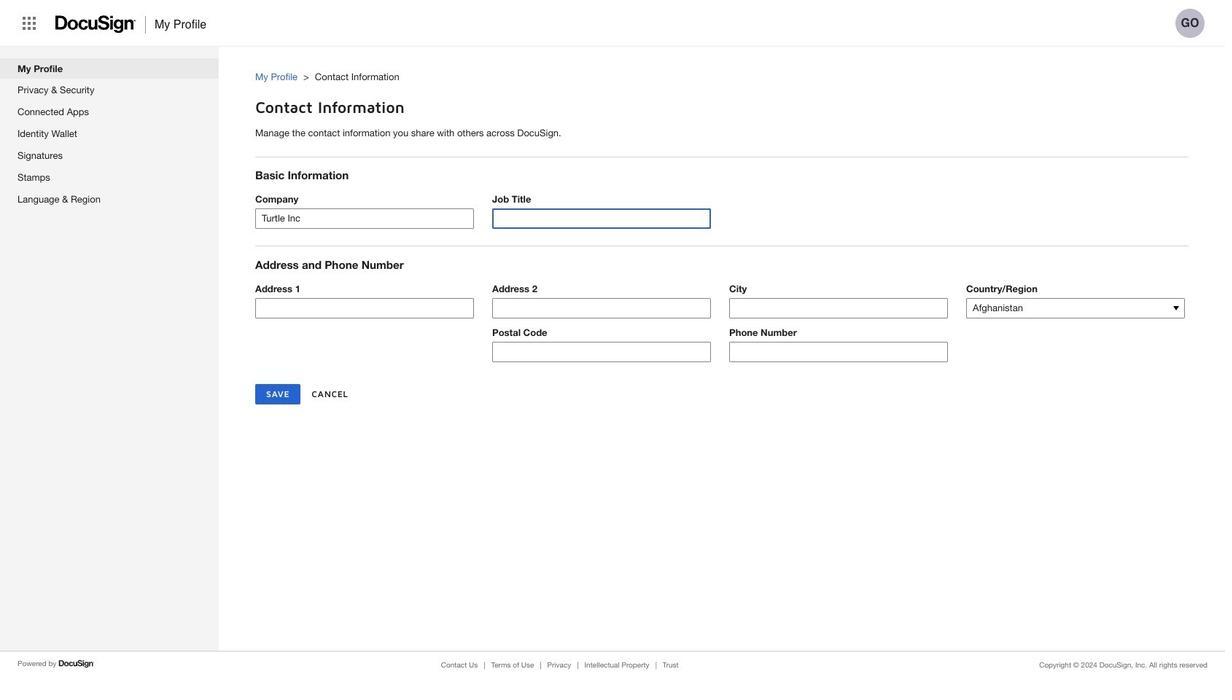 Task type: describe. For each thing, give the bounding box(es) containing it.
breadcrumb region
[[255, 56, 1226, 88]]



Task type: locate. For each thing, give the bounding box(es) containing it.
docusign image
[[55, 11, 136, 38], [59, 659, 95, 670]]

None text field
[[493, 210, 711, 229], [493, 343, 711, 362], [730, 343, 948, 362], [493, 210, 711, 229], [493, 343, 711, 362], [730, 343, 948, 362]]

1 vertical spatial docusign image
[[59, 659, 95, 670]]

None text field
[[256, 210, 473, 229], [256, 299, 473, 318], [493, 299, 711, 318], [730, 299, 948, 318], [256, 210, 473, 229], [256, 299, 473, 318], [493, 299, 711, 318], [730, 299, 948, 318]]

0 vertical spatial docusign image
[[55, 11, 136, 38]]



